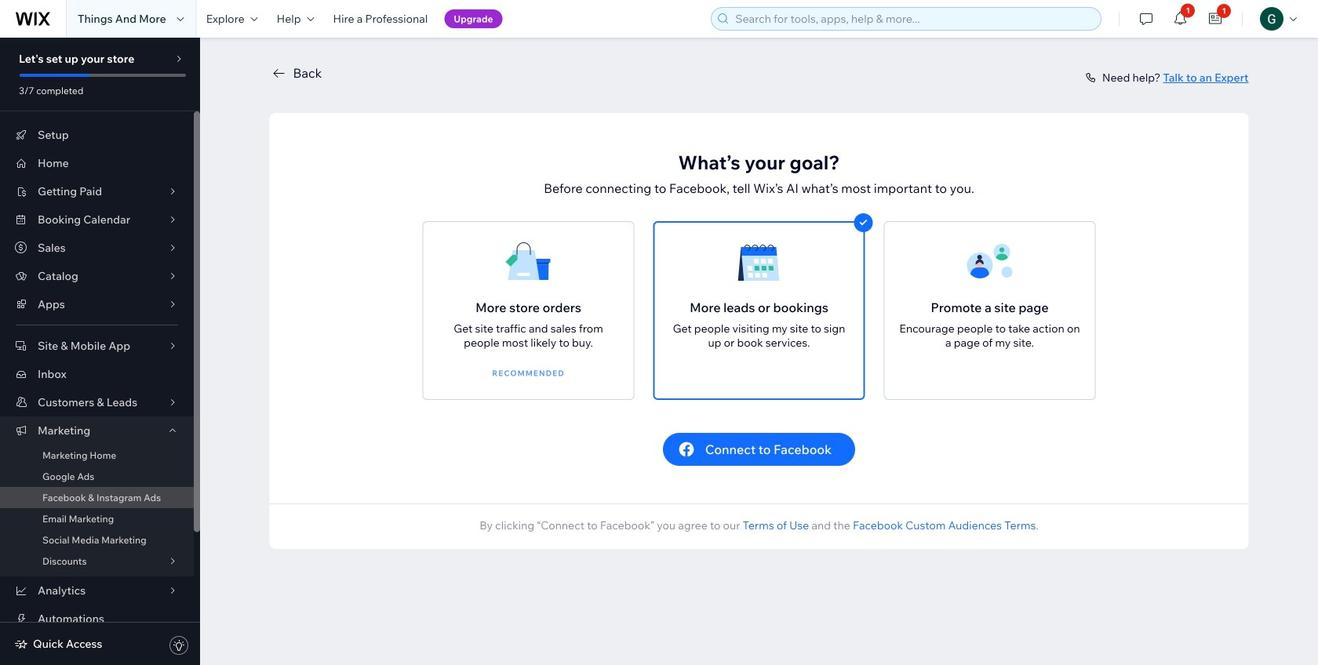 Task type: locate. For each thing, give the bounding box(es) containing it.
0 horizontal spatial ad goal image
[[505, 239, 552, 286]]

sidebar element
[[0, 38, 200, 665]]

1 horizontal spatial ad goal image
[[736, 239, 783, 286]]

3 ad goal image from the left
[[966, 239, 1013, 286]]

2 ad goal image from the left
[[736, 239, 783, 286]]

2 horizontal spatial ad goal image
[[966, 239, 1013, 286]]

Search for tools, apps, help & more... field
[[731, 8, 1096, 30]]

1 ad goal image from the left
[[505, 239, 552, 286]]

ad goal image
[[505, 239, 552, 286], [736, 239, 783, 286], [966, 239, 1013, 286]]



Task type: vqa. For each thing, say whether or not it's contained in the screenshot.
bottom set
no



